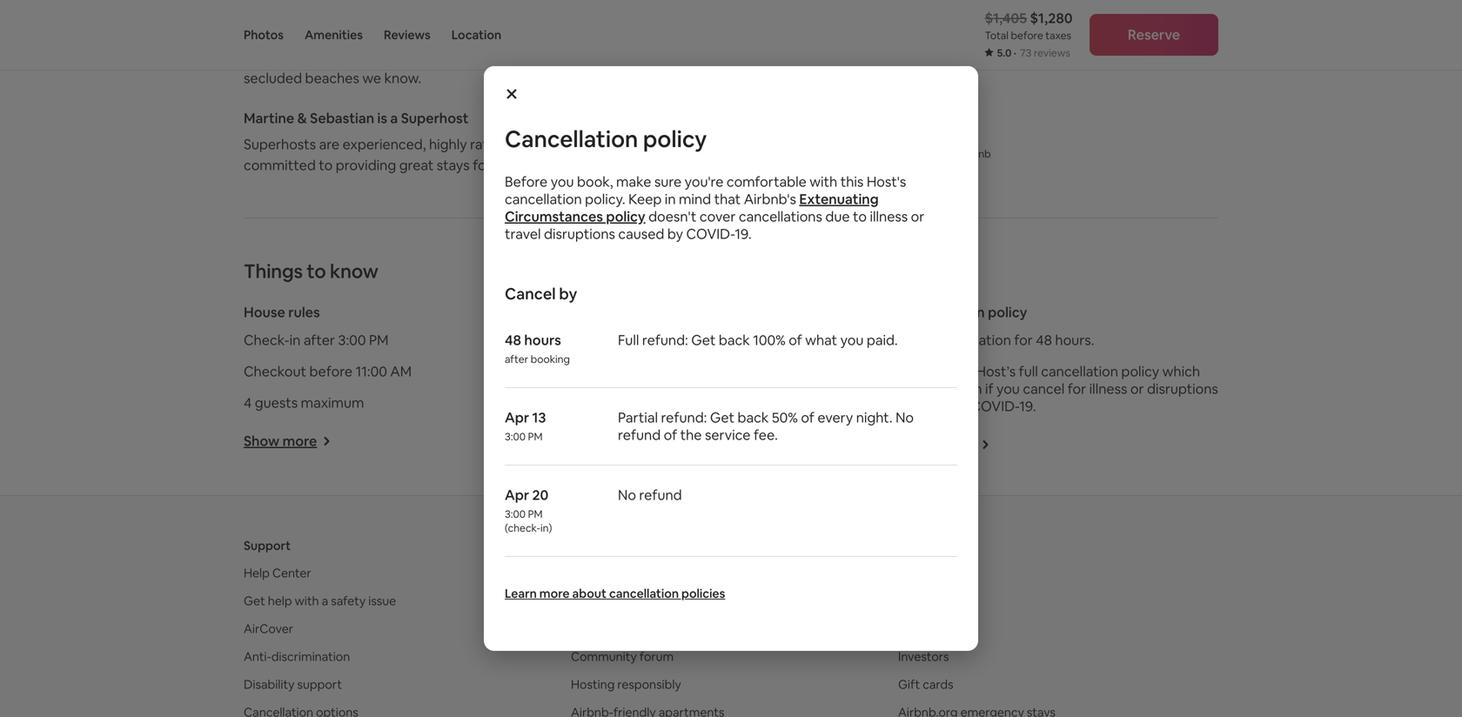 Task type: vqa. For each thing, say whether or not it's contained in the screenshot.
Over
no



Task type: describe. For each thing, give the bounding box(es) containing it.
learn
[[505, 586, 537, 602]]

5.0
[[997, 46, 1012, 60]]

host's
[[867, 173, 906, 191]]

about inside 'cancellation policy' dialog
[[572, 586, 607, 602]]

pm for 20
[[528, 508, 543, 521]]

after for in
[[304, 331, 335, 349]]

learn more about cancellation policies
[[505, 586, 725, 602]]

$1,280
[[1030, 9, 1073, 27]]

cancel
[[505, 284, 556, 304]]

2 vertical spatial to
[[307, 259, 326, 284]]

check-
[[244, 331, 290, 349]]

to
[[773, 133, 785, 147]]

never
[[897, 133, 924, 147]]

19. inside doesn't cover cancellations due to illness or travel disruptions caused by covid-19.
[[735, 225, 752, 243]]

0 horizontal spatial by
[[559, 284, 577, 304]]

show for 2nd show more button from the right
[[244, 432, 280, 450]]

1 vertical spatial refund
[[639, 486, 682, 504]]

providing
[[336, 156, 396, 174]]

extenuating circumstances policy
[[505, 190, 879, 225]]

anti-discrimination
[[244, 649, 350, 665]]

app.
[[826, 161, 847, 174]]

forum
[[640, 649, 674, 665]]

0 vertical spatial pm
[[369, 331, 389, 349]]

a for pool/hot tub without a gate or lock
[[710, 331, 717, 349]]

if
[[985, 380, 994, 398]]

full
[[618, 331, 639, 349]]

1 vertical spatial no
[[618, 486, 636, 504]]

reserve
[[1128, 26, 1181, 44]]

in inside before you book, make sure you're comfortable with this host's cancellation policy. keep in mind that airbnb's
[[665, 190, 676, 208]]

more for second show more button from left
[[612, 432, 647, 450]]

before inside $1,405 $1,280 total before taxes
[[1011, 29, 1044, 42]]

the down village.
[[606, 48, 628, 66]]

at
[[563, 48, 576, 66]]

cancellation for cancellation
[[903, 303, 985, 321]]

of right 50%
[[801, 409, 815, 427]]

the inside review the host's full cancellation policy which applies even if you cancel for illness or disruptions caused by covid-19.
[[952, 362, 973, 380]]

comfortable
[[727, 173, 807, 191]]

fee.
[[754, 426, 778, 444]]

you inside before you book, make sure you're comfortable with this host's cancellation policy. keep in mind that airbnb's
[[551, 173, 574, 191]]

lock
[[770, 331, 796, 349]]

maximum
[[301, 394, 364, 412]]

is
[[377, 109, 387, 127]]

this
[[841, 173, 864, 191]]

from
[[263, 27, 294, 45]]

48 inside 48 hours after booking
[[505, 331, 521, 349]]

aircover for hosts
[[571, 593, 675, 609]]

0 horizontal spatial and
[[403, 27, 427, 45]]

refund: for partial
[[661, 409, 707, 427]]

experienced,
[[343, 135, 426, 153]]

investors link
[[898, 649, 949, 665]]

photos
[[244, 27, 284, 43]]

website
[[773, 161, 811, 174]]

or left 'app.'
[[813, 161, 823, 174]]

the inside to protect your payment, never transfer money or communicate outside of the airbnb website or app.
[[940, 147, 956, 160]]

travel
[[505, 225, 541, 243]]

for up full
[[1015, 331, 1033, 349]]

policy inside extenuating circumstances policy
[[606, 208, 646, 225]]

get help with a safety issue
[[244, 593, 396, 609]]

48 hours after booking
[[505, 331, 570, 366]]

every
[[818, 409, 853, 427]]

issue
[[368, 593, 396, 609]]

for inside martine & sebastian is a superhost superhosts are experienced, highly rated hosts who are committed to providing great stays for guests.
[[473, 156, 492, 174]]

to inside martine & sebastian is a superhost superhosts are experienced, highly rated hosts who are committed to providing great stays for guests.
[[319, 156, 333, 174]]

free
[[903, 331, 931, 349]]

without
[[657, 331, 707, 349]]

100%
[[753, 331, 786, 349]]

paid.
[[867, 331, 898, 349]]

13
[[532, 409, 546, 427]]

doesn't
[[649, 208, 697, 225]]

you inside review the host's full cancellation policy which applies even if you cancel for illness or disruptions caused by covid-19.
[[997, 380, 1020, 398]]

martine & sebastian is a superhost superhosts are experienced, highly rated hosts who are committed to providing great stays for guests.
[[244, 109, 597, 174]]

show more for second show more button from left
[[573, 432, 647, 450]]

you're
[[685, 173, 724, 191]]

get for 50%
[[710, 409, 735, 427]]

tips
[[301, 48, 325, 66]]

transfer
[[927, 133, 965, 147]]

1 horizontal spatial and
[[579, 48, 603, 66]]

what
[[805, 331, 838, 349]]

policy up sure
[[643, 124, 707, 154]]

rated
[[470, 135, 505, 153]]

that inside before you book, make sure you're comfortable with this host's cancellation policy. keep in mind that airbnb's
[[714, 190, 741, 208]]

total
[[985, 29, 1009, 42]]

a for get help with a safety issue
[[322, 593, 328, 609]]

2 vertical spatial get
[[244, 593, 265, 609]]

0 horizontal spatial with
[[295, 593, 319, 609]]

places
[[394, 48, 436, 66]]

guests
[[255, 394, 298, 412]]

or left lock
[[753, 331, 767, 349]]

1 horizontal spatial you
[[841, 331, 864, 349]]

with inside before you book, make sure you're comfortable with this host's cancellation policy. keep in mind that airbnb's
[[810, 173, 838, 191]]

covid- inside review the host's full cancellation policy which applies even if you cancel for illness or disruptions caused by covid-19.
[[971, 397, 1020, 415]]

cancellation policy for cancellation
[[903, 303, 1028, 321]]

great
[[399, 156, 434, 174]]

your
[[826, 133, 847, 147]]

protect
[[787, 133, 824, 147]]

know
[[330, 259, 378, 284]]

beaches
[[305, 69, 359, 87]]

back for 100%
[[719, 331, 750, 349]]

full
[[1019, 362, 1038, 380]]

checkout before 11:00 am
[[244, 362, 412, 380]]

help
[[268, 593, 292, 609]]

0 horizontal spatial in
[[290, 331, 301, 349]]

free cancellation for 48 hours.
[[903, 331, 1095, 349]]

policy up free cancellation for 48 hours.
[[988, 303, 1028, 321]]

am
[[390, 362, 412, 380]]

cancel
[[1023, 380, 1065, 398]]

about inside we will be directly interacting with our guests, picking them up from the main square and showing them around the village. we have tips about the places that the locals dine at and the secluded beaches we know.
[[328, 48, 367, 66]]

pool/hot tub without a gate or lock
[[573, 331, 796, 349]]

support
[[297, 677, 342, 692]]

by inside doesn't cover cancellations due to illness or travel disruptions caused by covid-19.
[[668, 225, 683, 243]]

safety
[[331, 593, 366, 609]]

taxes
[[1046, 29, 1072, 42]]

cancellations
[[739, 208, 823, 225]]

get for 100%
[[691, 331, 716, 349]]

before
[[505, 173, 548, 191]]

caused inside doesn't cover cancellations due to illness or travel disruptions caused by covid-19.
[[618, 225, 665, 243]]

show for second show more button from left
[[573, 432, 609, 450]]

no inside partial refund: get back 50% of every night. no refund of the service fee.
[[896, 409, 914, 427]]

highly
[[429, 135, 467, 153]]

communicate
[[821, 147, 887, 160]]

stays
[[437, 156, 470, 174]]

help
[[244, 565, 270, 581]]

due
[[826, 208, 850, 225]]

checkout
[[244, 362, 306, 380]]

things to know
[[244, 259, 378, 284]]

get help with a safety issue link
[[244, 593, 396, 609]]

location button
[[452, 0, 502, 70]]

superhosts
[[244, 135, 316, 153]]

19. inside review the host's full cancellation policy which applies even if you cancel for illness or disruptions caused by covid-19.
[[1020, 397, 1036, 415]]

around
[[524, 27, 569, 45]]

hosting responsibly
[[571, 677, 681, 692]]

before you book, make sure you're comfortable with this host's cancellation policy. keep in mind that airbnb's
[[505, 173, 906, 208]]

refund: for full
[[642, 331, 688, 349]]

know.
[[384, 69, 422, 87]]

more for 2nd show more button from the right
[[283, 432, 317, 450]]

village.
[[597, 27, 641, 45]]

caused inside review the host's full cancellation policy which applies even if you cancel for illness or disruptions caused by covid-19.
[[903, 397, 949, 415]]

sure
[[655, 173, 682, 191]]



Task type: locate. For each thing, give the bounding box(es) containing it.
1 vertical spatial covid-
[[971, 397, 1020, 415]]

by left the if in the bottom right of the page
[[952, 397, 968, 415]]

1 horizontal spatial 48
[[1036, 331, 1052, 349]]

refund inside partial refund: get back 50% of every night. no refund of the service fee.
[[618, 426, 661, 444]]

get left help
[[244, 593, 265, 609]]

1 vertical spatial them
[[486, 27, 521, 45]]

disruptions inside review the host's full cancellation policy which applies even if you cancel for illness or disruptions caused by covid-19.
[[1147, 380, 1219, 398]]

2 horizontal spatial more
[[612, 432, 647, 450]]

pm up "in)"
[[528, 508, 543, 521]]

cancellation policy for you
[[505, 124, 707, 154]]

aircover for aircover for hosts
[[571, 593, 621, 609]]

0 vertical spatial a
[[390, 109, 398, 127]]

support
[[244, 538, 291, 554]]

0 vertical spatial no
[[896, 409, 914, 427]]

partial
[[618, 409, 658, 427]]

back for 50%
[[738, 409, 769, 427]]

3:00 for 20
[[505, 508, 526, 521]]

that right mind
[[714, 190, 741, 208]]

with up showing
[[435, 6, 463, 24]]

apr 20 3:00 pm (check-in)
[[505, 486, 552, 535]]

refund: right partial
[[661, 409, 707, 427]]

2 horizontal spatial by
[[952, 397, 968, 415]]

with inside we will be directly interacting with our guests, picking them up from the main square and showing them around the village. we have tips about the places that the locals dine at and the secluded beaches we know.
[[435, 6, 463, 24]]

before up 73
[[1011, 29, 1044, 42]]

0 horizontal spatial show
[[244, 432, 280, 450]]

1 vertical spatial in
[[290, 331, 301, 349]]

refund down carbon monoxide alarm
[[618, 426, 661, 444]]

1 vertical spatial apr
[[505, 486, 529, 504]]

20
[[532, 486, 549, 504]]

are right who
[[576, 135, 597, 153]]

be
[[291, 6, 308, 24]]

show more button down partial
[[573, 432, 661, 450]]

refund: right 'full'
[[642, 331, 688, 349]]

cancellation policy up the book,
[[505, 124, 707, 154]]

the down location on the top left of the page
[[468, 48, 490, 66]]

guests,
[[491, 6, 537, 24]]

pm inside apr 13 3:00 pm
[[528, 430, 543, 444]]

illness down "host's"
[[870, 208, 908, 225]]

3:00 for 13
[[505, 430, 526, 444]]

0 vertical spatial illness
[[870, 208, 908, 225]]

0 vertical spatial with
[[435, 6, 463, 24]]

booking
[[531, 353, 570, 366]]

investors
[[898, 649, 949, 665]]

refund:
[[642, 331, 688, 349], [661, 409, 707, 427]]

get left fee.
[[710, 409, 735, 427]]

we down up
[[244, 48, 265, 66]]

of down transfer
[[928, 147, 938, 160]]

1 horizontal spatial in
[[665, 190, 676, 208]]

1 horizontal spatial covid-
[[971, 397, 1020, 415]]

covid- inside doesn't cover cancellations due to illness or travel disruptions caused by covid-19.
[[686, 225, 735, 243]]

of inside to protect your payment, never transfer money or communicate outside of the airbnb website or app.
[[928, 147, 938, 160]]

our
[[466, 6, 488, 24]]

2 horizontal spatial a
[[710, 331, 717, 349]]

about up community
[[572, 586, 607, 602]]

1 horizontal spatial no
[[896, 409, 914, 427]]

main
[[322, 27, 353, 45]]

&
[[297, 109, 307, 127]]

the left service
[[680, 426, 702, 444]]

or left which
[[1131, 380, 1144, 398]]

1 vertical spatial caused
[[903, 397, 949, 415]]

anti-discrimination link
[[244, 649, 350, 665]]

0 horizontal spatial cancellation policy
[[505, 124, 707, 154]]

0 horizontal spatial caused
[[618, 225, 665, 243]]

to protect your payment, never transfer money or communicate outside of the airbnb website or app.
[[773, 133, 991, 174]]

2 vertical spatial by
[[952, 397, 968, 415]]

pm for 13
[[528, 430, 543, 444]]

or down outside
[[911, 208, 925, 225]]

0 vertical spatial covid-
[[686, 225, 735, 243]]

for inside review the host's full cancellation policy which applies even if you cancel for illness or disruptions caused by covid-19.
[[1068, 380, 1087, 398]]

before up maximum
[[309, 362, 353, 380]]

covid- down mind
[[686, 225, 735, 243]]

after down the rules
[[304, 331, 335, 349]]

locals
[[493, 48, 529, 66]]

0 vertical spatial to
[[319, 156, 333, 174]]

the up at
[[572, 27, 594, 45]]

responsibly
[[618, 677, 681, 692]]

airbnb
[[959, 147, 991, 160]]

get left gate
[[691, 331, 716, 349]]

the inside partial refund: get back 50% of every night. no refund of the service fee.
[[680, 426, 702, 444]]

cancellation for you
[[505, 124, 638, 154]]

0 vertical spatial back
[[719, 331, 750, 349]]

get
[[691, 331, 716, 349], [710, 409, 735, 427], [244, 593, 265, 609]]

for left hosts
[[623, 593, 640, 609]]

a right is
[[390, 109, 398, 127]]

cancellation policy inside dialog
[[505, 124, 707, 154]]

disruptions inside doesn't cover cancellations due to illness or travel disruptions caused by covid-19.
[[544, 225, 615, 243]]

1 vertical spatial cancellation policy
[[903, 303, 1028, 321]]

doesn't cover cancellations due to illness or travel disruptions caused by covid-19.
[[505, 208, 925, 243]]

the left the if in the bottom right of the page
[[952, 362, 973, 380]]

1 horizontal spatial by
[[668, 225, 683, 243]]

0 horizontal spatial after
[[304, 331, 335, 349]]

covid-
[[686, 225, 735, 243], [971, 397, 1020, 415]]

by down mind
[[668, 225, 683, 243]]

apr inside apr 20 3:00 pm (check-in)
[[505, 486, 529, 504]]

no right night.
[[896, 409, 914, 427]]

for right cancel
[[1068, 380, 1087, 398]]

3:00 inside apr 13 3:00 pm
[[505, 430, 526, 444]]

refund: inside partial refund: get back 50% of every night. no refund of the service fee.
[[661, 409, 707, 427]]

1 horizontal spatial about
[[572, 586, 607, 602]]

payment,
[[850, 133, 895, 147]]

1 horizontal spatial cancellation policy
[[903, 303, 1028, 321]]

have
[[268, 48, 298, 66]]

and right at
[[579, 48, 603, 66]]

0 horizontal spatial more
[[283, 432, 317, 450]]

cancellation inside before you book, make sure you're comfortable with this host's cancellation policy. keep in mind that airbnb's
[[505, 190, 582, 208]]

caused down review
[[903, 397, 949, 415]]

cancellation up free
[[903, 303, 985, 321]]

0 vertical spatial aircover
[[571, 593, 621, 609]]

full refund: get back 100% of what you paid.
[[618, 331, 898, 349]]

more right learn
[[540, 586, 570, 602]]

cancellation policy dialog
[[484, 66, 979, 651]]

pool/hot
[[573, 331, 629, 349]]

0 horizontal spatial aircover
[[244, 621, 293, 637]]

1 vertical spatial cancellation
[[903, 303, 985, 321]]

cancellation inside review the host's full cancellation policy which applies even if you cancel for illness or disruptions caused by covid-19.
[[1041, 362, 1119, 380]]

about down main
[[328, 48, 367, 66]]

are down sebastian
[[319, 135, 340, 153]]

1 vertical spatial before
[[309, 362, 353, 380]]

19. down full
[[1020, 397, 1036, 415]]

before
[[1011, 29, 1044, 42], [309, 362, 353, 380]]

1 horizontal spatial illness
[[1090, 380, 1128, 398]]

of down monoxide
[[664, 426, 677, 444]]

by right cancel
[[559, 284, 577, 304]]

0 vertical spatial you
[[551, 173, 574, 191]]

1 vertical spatial after
[[505, 353, 529, 366]]

19. down airbnb's at the right top
[[735, 225, 752, 243]]

show down 4
[[244, 432, 280, 450]]

4 guests maximum
[[244, 394, 364, 412]]

caused down keep
[[618, 225, 665, 243]]

1 horizontal spatial show more
[[573, 432, 647, 450]]

them up village.
[[589, 6, 624, 24]]

apr for 20
[[505, 486, 529, 504]]

0 horizontal spatial illness
[[870, 208, 908, 225]]

1 vertical spatial and
[[579, 48, 603, 66]]

covid- down host's on the right
[[971, 397, 1020, 415]]

0 vertical spatial cancellation policy
[[505, 124, 707, 154]]

back inside partial refund: get back 50% of every night. no refund of the service fee.
[[738, 409, 769, 427]]

1 vertical spatial about
[[572, 586, 607, 602]]

back left 50%
[[738, 409, 769, 427]]

help center link
[[244, 565, 311, 581]]

pm up 11:00
[[369, 331, 389, 349]]

rules
[[288, 303, 320, 321]]

apr left 20
[[505, 486, 529, 504]]

1 horizontal spatial aircover
[[571, 593, 621, 609]]

0 vertical spatial disruptions
[[544, 225, 615, 243]]

1 we from the top
[[244, 6, 265, 24]]

1 48 from the left
[[1036, 331, 1052, 349]]

0 vertical spatial get
[[691, 331, 716, 349]]

2 horizontal spatial you
[[997, 380, 1020, 398]]

monoxide
[[624, 394, 688, 412]]

50%
[[772, 409, 798, 427]]

the up tips
[[298, 27, 319, 45]]

apr left 13 at the bottom of page
[[505, 409, 529, 427]]

cards
[[923, 677, 954, 692]]

2 show more from the left
[[573, 432, 647, 450]]

a left gate
[[710, 331, 717, 349]]

the down transfer
[[940, 147, 956, 160]]

make
[[616, 173, 652, 191]]

1 show more from the left
[[244, 432, 317, 450]]

you left the book,
[[551, 173, 574, 191]]

3:00
[[338, 331, 366, 349], [505, 430, 526, 444], [505, 508, 526, 521]]

show more down guests
[[244, 432, 317, 450]]

3:00 inside apr 20 3:00 pm (check-in)
[[505, 508, 526, 521]]

that inside we will be directly interacting with our guests, picking them up from the main square and showing them around the village. we have tips about the places that the locals dine at and the secluded beaches we know.
[[439, 48, 465, 66]]

1 vertical spatial aircover
[[244, 621, 293, 637]]

illness down hours.
[[1090, 380, 1128, 398]]

48
[[1036, 331, 1052, 349], [505, 331, 521, 349]]

2 vertical spatial 3:00
[[505, 508, 526, 521]]

gift
[[898, 677, 920, 692]]

after inside 48 hours after booking
[[505, 353, 529, 366]]

who
[[546, 135, 573, 153]]

get inside partial refund: get back 50% of every night. no refund of the service fee.
[[710, 409, 735, 427]]

1 show from the left
[[244, 432, 280, 450]]

0 vertical spatial refund:
[[642, 331, 688, 349]]

a left safety at the bottom left
[[322, 593, 328, 609]]

carbon
[[573, 394, 621, 412]]

or down protect
[[808, 147, 819, 160]]

or inside review the host's full cancellation policy which applies even if you cancel for illness or disruptions caused by covid-19.
[[1131, 380, 1144, 398]]

1 vertical spatial disruptions
[[1147, 380, 1219, 398]]

0 vertical spatial 3:00
[[338, 331, 366, 349]]

disruptions
[[544, 225, 615, 243], [1147, 380, 1219, 398]]

0 horizontal spatial them
[[486, 27, 521, 45]]

them up locals
[[486, 27, 521, 45]]

0 vertical spatial them
[[589, 6, 624, 24]]

of left what at the right top of page
[[789, 331, 802, 349]]

show more down partial
[[573, 432, 647, 450]]

or inside doesn't cover cancellations due to illness or travel disruptions caused by covid-19.
[[911, 208, 925, 225]]

1 horizontal spatial 19.
[[1020, 397, 1036, 415]]

1 are from the left
[[319, 135, 340, 153]]

2 we from the top
[[244, 48, 265, 66]]

1 vertical spatial that
[[714, 190, 741, 208]]

dine
[[532, 48, 560, 66]]

1 apr from the top
[[505, 409, 529, 427]]

0 vertical spatial that
[[439, 48, 465, 66]]

by inside review the host's full cancellation policy which applies even if you cancel for illness or disruptions caused by covid-19.
[[952, 397, 968, 415]]

check-in after 3:00 pm
[[244, 331, 389, 349]]

0 horizontal spatial show more button
[[244, 432, 331, 450]]

a
[[390, 109, 398, 127], [710, 331, 717, 349], [322, 593, 328, 609]]

1 horizontal spatial show more button
[[573, 432, 661, 450]]

0 horizontal spatial before
[[309, 362, 353, 380]]

0 horizontal spatial you
[[551, 173, 574, 191]]

policy down make
[[606, 208, 646, 225]]

house
[[244, 303, 285, 321]]

in down the rules
[[290, 331, 301, 349]]

1 horizontal spatial caused
[[903, 397, 949, 415]]

and up places
[[403, 27, 427, 45]]

1 vertical spatial you
[[841, 331, 864, 349]]

more down "4 guests maximum"
[[283, 432, 317, 450]]

with right help
[[295, 593, 319, 609]]

3:00 up (check-
[[505, 508, 526, 521]]

a inside martine & sebastian is a superhost superhosts are experienced, highly rated hosts who are committed to providing great stays for guests.
[[390, 109, 398, 127]]

things
[[244, 259, 303, 284]]

book,
[[577, 173, 613, 191]]

1 horizontal spatial disruptions
[[1147, 380, 1219, 398]]

0 vertical spatial by
[[668, 225, 683, 243]]

partial refund: get back 50% of every night. no refund of the service fee.
[[618, 409, 914, 444]]

policy
[[643, 124, 707, 154], [606, 208, 646, 225], [988, 303, 1028, 321], [1122, 362, 1160, 380]]

1 vertical spatial illness
[[1090, 380, 1128, 398]]

back left the 100%
[[719, 331, 750, 349]]

illness inside review the host's full cancellation policy which applies even if you cancel for illness or disruptions caused by covid-19.
[[1090, 380, 1128, 398]]

1 vertical spatial we
[[244, 48, 265, 66]]

extenuating
[[800, 190, 879, 208]]

48 left hours.
[[1036, 331, 1052, 349]]

1 vertical spatial 19.
[[1020, 397, 1036, 415]]

more down partial
[[612, 432, 647, 450]]

show more button
[[244, 432, 331, 450], [573, 432, 661, 450]]

show more button down guests
[[244, 432, 331, 450]]

circumstances
[[505, 208, 603, 225]]

back
[[719, 331, 750, 349], [738, 409, 769, 427]]

1 horizontal spatial show
[[573, 432, 609, 450]]

hours.
[[1055, 331, 1095, 349]]

to right due
[[853, 208, 867, 225]]

0 vertical spatial caused
[[618, 225, 665, 243]]

0 horizontal spatial are
[[319, 135, 340, 153]]

community forum
[[571, 649, 674, 665]]

to left 'providing'
[[319, 156, 333, 174]]

pm inside apr 20 3:00 pm (check-in)
[[528, 508, 543, 521]]

interacting
[[363, 6, 432, 24]]

the down square
[[370, 48, 391, 66]]

2 vertical spatial pm
[[528, 508, 543, 521]]

cancellation up the book,
[[505, 124, 638, 154]]

0 horizontal spatial cancellation
[[505, 124, 638, 154]]

in left mind
[[665, 190, 676, 208]]

aircover for aircover link in the left bottom of the page
[[244, 621, 293, 637]]

to left know
[[307, 259, 326, 284]]

committed
[[244, 156, 316, 174]]

reviews
[[1034, 46, 1071, 60]]

cancellation
[[505, 124, 638, 154], [903, 303, 985, 321]]

policy inside review the host's full cancellation policy which applies even if you cancel for illness or disruptions caused by covid-19.
[[1122, 362, 1160, 380]]

2 apr from the top
[[505, 486, 529, 504]]

1 horizontal spatial with
[[435, 6, 463, 24]]

host's
[[976, 362, 1016, 380]]

review
[[903, 362, 949, 380]]

4
[[244, 394, 252, 412]]

show down carbon
[[573, 432, 609, 450]]

0 vertical spatial we
[[244, 6, 265, 24]]

that down showing
[[439, 48, 465, 66]]

cancellation policy up free cancellation for 48 hours.
[[903, 303, 1028, 321]]

discrimination
[[271, 649, 350, 665]]

1 vertical spatial by
[[559, 284, 577, 304]]

1 horizontal spatial them
[[589, 6, 624, 24]]

mind
[[679, 190, 711, 208]]

1 vertical spatial 3:00
[[505, 430, 526, 444]]

after down hours
[[505, 353, 529, 366]]

outside
[[889, 147, 925, 160]]

cover
[[700, 208, 736, 225]]

1 show more button from the left
[[244, 432, 331, 450]]

show more for 2nd show more button from the right
[[244, 432, 317, 450]]

after for hours
[[505, 353, 529, 366]]

1 vertical spatial with
[[810, 173, 838, 191]]

to inside doesn't cover cancellations due to illness or travel disruptions caused by covid-19.
[[853, 208, 867, 225]]

cancellation
[[505, 190, 582, 208], [934, 331, 1011, 349], [1041, 362, 1119, 380], [609, 586, 679, 602]]

0 horizontal spatial covid-
[[686, 225, 735, 243]]

3:00 up apr 20 3:00 pm (check-in)
[[505, 430, 526, 444]]

hosting responsibly link
[[571, 677, 681, 692]]

secluded
[[244, 69, 302, 87]]

48 left hours
[[505, 331, 521, 349]]

0 vertical spatial 19.
[[735, 225, 752, 243]]

show
[[244, 432, 280, 450], [573, 432, 609, 450]]

2 48 from the left
[[505, 331, 521, 349]]

0 horizontal spatial 48
[[505, 331, 521, 349]]

aircover up "anti-"
[[244, 621, 293, 637]]

even
[[952, 380, 982, 398]]

cancellation inside dialog
[[505, 124, 638, 154]]

amenities button
[[305, 0, 363, 70]]

we up up
[[244, 6, 265, 24]]

2 show from the left
[[573, 432, 609, 450]]

we
[[362, 69, 381, 87]]

·
[[1014, 46, 1017, 60]]

with left this
[[810, 173, 838, 191]]

community forum link
[[571, 649, 674, 665]]

0 vertical spatial in
[[665, 190, 676, 208]]

you left paid.
[[841, 331, 864, 349]]

for down rated
[[473, 156, 492, 174]]

tub
[[632, 331, 654, 349]]

1 vertical spatial a
[[710, 331, 717, 349]]

1 horizontal spatial a
[[390, 109, 398, 127]]

3:00 up 11:00
[[338, 331, 366, 349]]

to
[[319, 156, 333, 174], [853, 208, 867, 225], [307, 259, 326, 284]]

apr inside apr 13 3:00 pm
[[505, 409, 529, 427]]

2 vertical spatial with
[[295, 593, 319, 609]]

pm down 13 at the bottom of page
[[528, 430, 543, 444]]

1 horizontal spatial that
[[714, 190, 741, 208]]

policy.
[[585, 190, 626, 208]]

no down partial
[[618, 486, 636, 504]]

0 horizontal spatial 19.
[[735, 225, 752, 243]]

0 vertical spatial about
[[328, 48, 367, 66]]

2 show more button from the left
[[573, 432, 661, 450]]

more inside 'cancellation policy' dialog
[[540, 586, 570, 602]]

illness inside doesn't cover cancellations due to illness or travel disruptions caused by covid-19.
[[870, 208, 908, 225]]

0 horizontal spatial no
[[618, 486, 636, 504]]

disability support
[[244, 677, 342, 692]]

apr for 13
[[505, 409, 529, 427]]

0 vertical spatial after
[[304, 331, 335, 349]]

1 horizontal spatial before
[[1011, 29, 1044, 42]]

more
[[283, 432, 317, 450], [612, 432, 647, 450], [540, 586, 570, 602]]

2 are from the left
[[576, 135, 597, 153]]

aircover up community
[[571, 593, 621, 609]]

reserve button
[[1090, 14, 1219, 56]]

help center
[[244, 565, 311, 581]]

0 horizontal spatial show more
[[244, 432, 317, 450]]

you right the if in the bottom right of the page
[[997, 380, 1020, 398]]



